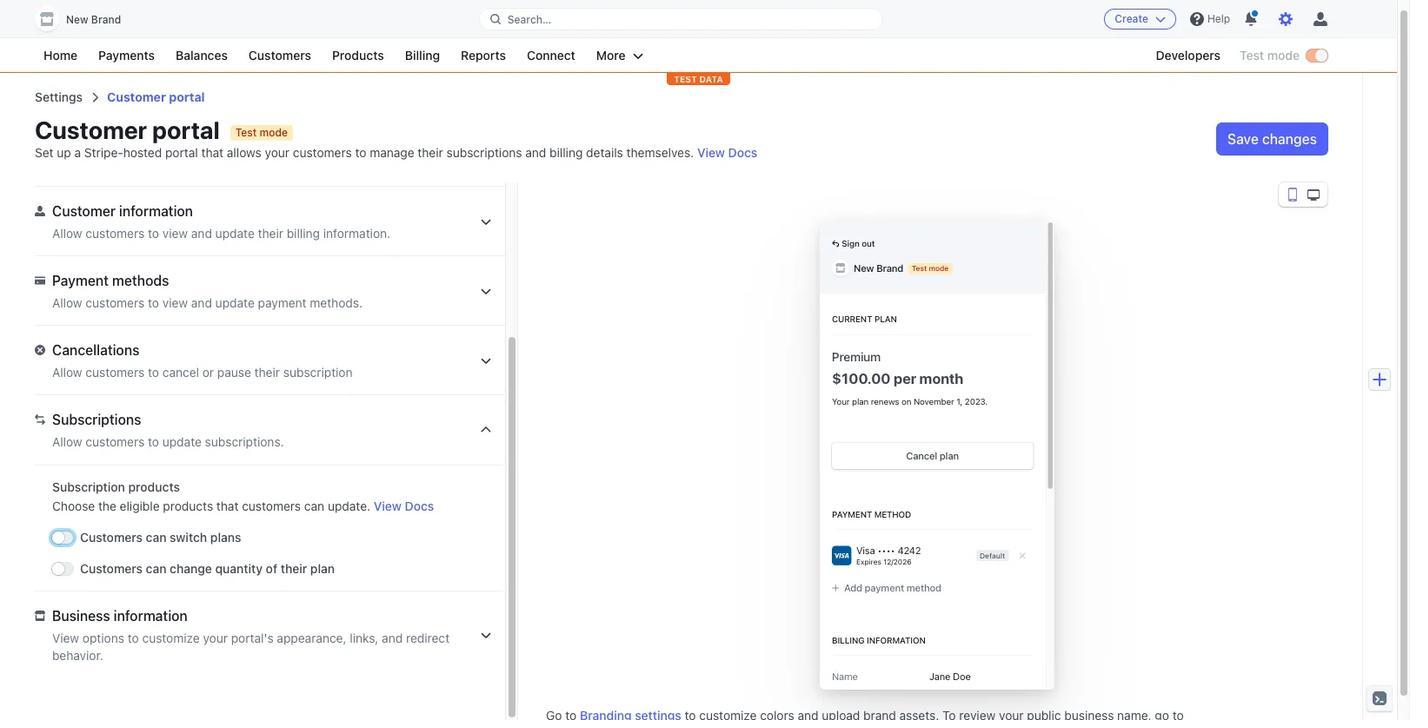 Task type: vqa. For each thing, say whether or not it's contained in the screenshot.
Finish simulation button
no



Task type: describe. For each thing, give the bounding box(es) containing it.
test mode set up a stripe-hosted portal that allows your customers to manage their subscriptions and billing details themselves. view docs
[[35, 126, 757, 160]]

to inside the test mode set up a stripe-hosted portal that allows your customers to manage their subscriptions and billing details themselves. view docs
[[355, 145, 366, 160]]

allow inside subscriptions allow customers to update subscriptions.
[[52, 435, 82, 449]]

customers for customers can switch plans
[[80, 530, 143, 545]]

test data
[[674, 74, 723, 84]]

payments
[[98, 48, 155, 63]]

developers
[[1156, 48, 1221, 63]]

premium
[[831, 350, 880, 364]]

details
[[586, 145, 623, 160]]

customers can change quantity of their plan
[[80, 562, 335, 576]]

view inside subscription products choose the eligible products that customers can update. view docs
[[374, 499, 402, 514]]

to inside business information view options to customize your portal's appearance, links, and redirect behavior.
[[128, 631, 139, 646]]

billing for billing information
[[831, 635, 864, 646]]

search…
[[507, 13, 551, 26]]

balances link
[[167, 45, 236, 66]]

brand for new brand test mode
[[876, 263, 903, 274]]

their right of
[[281, 562, 307, 576]]

visa
[[856, 545, 875, 556]]

billing inside the test mode set up a stripe-hosted portal that allows your customers to manage their subscriptions and billing details themselves. view docs
[[550, 145, 583, 160]]

payment method
[[831, 509, 911, 520]]

subscriptions
[[446, 145, 522, 160]]

customize
[[142, 631, 200, 646]]

to inside subscriptions allow customers to update subscriptions.
[[148, 435, 159, 449]]

view for information
[[162, 226, 188, 241]]

to inside payment methods allow customers to view and update payment methods.
[[148, 296, 159, 310]]

behavior.
[[52, 649, 103, 663]]

options
[[83, 631, 124, 646]]

mode for test mode
[[1267, 48, 1300, 63]]

save
[[1227, 131, 1259, 147]]

and inside the test mode set up a stripe-hosted portal that allows your customers to manage their subscriptions and billing details themselves. view docs
[[525, 145, 546, 160]]

expires
[[856, 557, 881, 566]]

links,
[[350, 631, 379, 646]]

test for test mode set up a stripe-hosted portal that allows your customers to manage their subscriptions and billing details themselves. view docs
[[235, 126, 257, 139]]

docs inside subscription products choose the eligible products that customers can update. view docs
[[405, 499, 434, 514]]

save changes button
[[1217, 123, 1327, 155]]

doe
[[952, 671, 970, 682]]

cancel
[[906, 451, 937, 462]]

your
[[831, 397, 849, 407]]

business
[[52, 609, 110, 624]]

add
[[844, 583, 862, 594]]

customer portal
[[107, 90, 205, 104]]

portal's
[[231, 631, 274, 646]]

new for new brand test mode
[[853, 263, 874, 274]]

set
[[35, 145, 54, 160]]

customers inside subscriptions allow customers to update subscriptions.
[[86, 435, 145, 449]]

customer for information
[[52, 203, 116, 219]]

business information view options to customize your portal's appearance, links, and redirect behavior.
[[52, 609, 450, 663]]

customers inside subscription products choose the eligible products that customers can update. view docs
[[242, 499, 301, 514]]

of
[[266, 562, 277, 576]]

0 vertical spatial portal
[[169, 90, 205, 104]]

mode inside new brand test mode
[[928, 264, 948, 273]]

payment inside payment methods allow customers to view and update payment methods.
[[258, 296, 307, 310]]

a
[[74, 145, 81, 160]]

information.
[[323, 226, 390, 241]]

1 horizontal spatial payment
[[864, 583, 904, 594]]

on
[[901, 397, 911, 407]]

subscription
[[283, 365, 353, 380]]

methods
[[112, 273, 169, 289]]

themselves.
[[626, 145, 694, 160]]

subscriptions.
[[205, 435, 284, 449]]

reports
[[461, 48, 506, 63]]

information for customer information
[[119, 203, 193, 219]]

and inside payment methods allow customers to view and update payment methods.
[[191, 296, 212, 310]]

current
[[831, 314, 872, 324]]

billing inside customer information allow customers to view and update their billing information.
[[287, 226, 320, 241]]

view inside business information view options to customize your portal's appearance, links, and redirect behavior.
[[52, 631, 79, 646]]

more
[[596, 48, 626, 63]]

developers link
[[1147, 45, 1229, 66]]

hosted
[[123, 145, 162, 160]]

customers for customers
[[249, 48, 311, 63]]

new brand button
[[35, 7, 138, 31]]

view for methods
[[162, 296, 188, 310]]

november
[[913, 397, 954, 407]]

settings link
[[35, 90, 83, 104]]

plan for cancel
[[939, 451, 959, 462]]

payment for method
[[831, 509, 872, 520]]

connect link
[[518, 45, 584, 66]]

brand for new brand
[[91, 13, 121, 26]]

plan for your
[[852, 397, 868, 407]]

subscription
[[52, 480, 125, 495]]

out
[[861, 238, 874, 249]]

1,
[[956, 397, 962, 407]]

jane
[[929, 671, 950, 682]]

can inside subscription products choose the eligible products that customers can update. view docs
[[304, 499, 324, 514]]

customer for portal
[[107, 90, 166, 104]]

pause
[[217, 365, 251, 380]]

allows
[[227, 145, 261, 160]]

plan for current
[[874, 314, 896, 324]]

2 vertical spatial information
[[866, 635, 925, 646]]

change
[[170, 562, 212, 576]]

your inside business information view options to customize your portal's appearance, links, and redirect behavior.
[[203, 631, 228, 646]]

quantity
[[215, 562, 263, 576]]

portal inside the test mode set up a stripe-hosted portal that allows your customers to manage their subscriptions and billing details themselves. view docs
[[165, 145, 198, 160]]

default
[[979, 551, 1005, 560]]

4242
[[897, 545, 921, 556]]

billing link
[[396, 45, 449, 66]]

customers inside the test mode set up a stripe-hosted portal that allows your customers to manage their subscriptions and billing details themselves. view docs
[[293, 145, 352, 160]]

mode for test mode set up a stripe-hosted portal that allows your customers to manage their subscriptions and billing details themselves. view docs
[[260, 126, 288, 139]]

cancellations allow customers to cancel or pause their subscription
[[52, 343, 353, 380]]

2023
[[964, 397, 985, 407]]

cancel plan
[[906, 451, 959, 462]]

update for methods
[[215, 296, 255, 310]]

payment for methods
[[52, 273, 109, 289]]

plan right of
[[310, 562, 335, 576]]

settings
[[35, 90, 83, 104]]

redirect
[[406, 631, 450, 646]]

and inside business information view options to customize your portal's appearance, links, and redirect behavior.
[[382, 631, 403, 646]]



Task type: locate. For each thing, give the bounding box(es) containing it.
create
[[1115, 12, 1148, 25]]

0 horizontal spatial new
[[66, 13, 88, 26]]

1 horizontal spatial payment
[[831, 509, 872, 520]]

switch
[[170, 530, 207, 545]]

payment down 12/2026
[[864, 583, 904, 594]]

1 horizontal spatial new
[[853, 263, 874, 274]]

customers up business
[[80, 562, 143, 576]]

1 vertical spatial products
[[163, 499, 213, 514]]

your left portal's
[[203, 631, 228, 646]]

up
[[57, 145, 71, 160]]

4 allow from the top
[[52, 435, 82, 449]]

and
[[525, 145, 546, 160], [191, 226, 212, 241], [191, 296, 212, 310], [382, 631, 403, 646]]

test inside the test mode set up a stripe-hosted portal that allows your customers to manage their subscriptions and billing details themselves. view docs
[[235, 126, 257, 139]]

can left switch
[[146, 530, 167, 545]]

test inside new brand test mode
[[911, 264, 926, 273]]

update.
[[328, 499, 370, 514]]

0 vertical spatial payment
[[258, 296, 307, 310]]

0 vertical spatial view
[[162, 226, 188, 241]]

and inside customer information allow customers to view and update their billing information.
[[191, 226, 212, 241]]

billing inside billing link
[[405, 48, 440, 63]]

to up eligible
[[148, 435, 159, 449]]

method down 12/2026
[[906, 583, 941, 594]]

2 horizontal spatial test
[[1240, 48, 1264, 63]]

methods.
[[310, 296, 363, 310]]

1 vertical spatial test
[[235, 126, 257, 139]]

update inside subscriptions allow customers to update subscriptions.
[[162, 435, 202, 449]]

update for information
[[215, 226, 255, 241]]

0 horizontal spatial billing
[[405, 48, 440, 63]]

and up cancellations allow customers to cancel or pause their subscription
[[191, 296, 212, 310]]

new for new brand
[[66, 13, 88, 26]]

billing left the details
[[550, 145, 583, 160]]

can for plans
[[146, 530, 167, 545]]

0 vertical spatial view
[[697, 145, 725, 160]]

docs inside the test mode set up a stripe-hosted portal that allows your customers to manage their subscriptions and billing details themselves. view docs
[[728, 145, 757, 160]]

customers link
[[240, 45, 320, 66]]

0 vertical spatial your
[[265, 145, 290, 160]]

information inside customer information allow customers to view and update their billing information.
[[119, 203, 193, 219]]

update up cancellations allow customers to cancel or pause their subscription
[[215, 296, 255, 310]]

your right allows
[[265, 145, 290, 160]]

view docs link for choose the eligible products that customers can update.
[[374, 498, 434, 516]]

plan right "current"
[[874, 314, 896, 324]]

month
[[919, 371, 963, 388]]

appearance,
[[277, 631, 346, 646]]

sign out button
[[831, 238, 874, 250]]

customers for customers can change quantity of their plan
[[80, 562, 143, 576]]

add payment method
[[844, 583, 941, 594]]

that inside subscription products choose the eligible products that customers can update. view docs
[[216, 499, 239, 514]]

billing left information.
[[287, 226, 320, 241]]

your
[[265, 145, 290, 160], [203, 631, 228, 646]]

information down hosted
[[119, 203, 193, 219]]

update left subscriptions.
[[162, 435, 202, 449]]

subscriptions
[[52, 412, 141, 428]]

1 vertical spatial payment
[[831, 509, 872, 520]]

customers left products
[[249, 48, 311, 63]]

update up payment methods allow customers to view and update payment methods.
[[215, 226, 255, 241]]

0 vertical spatial mode
[[1267, 48, 1300, 63]]

method up ••••
[[874, 509, 911, 520]]

their inside customer information allow customers to view and update their billing information.
[[258, 226, 283, 241]]

0 vertical spatial new
[[66, 13, 88, 26]]

to left cancel
[[148, 365, 159, 380]]

mode inside the test mode set up a stripe-hosted portal that allows your customers to manage their subscriptions and billing details themselves. view docs
[[260, 126, 288, 139]]

your plan renews on november 1, 2023 .
[[831, 397, 987, 407]]

the
[[98, 499, 116, 514]]

premium $100.00 per month
[[831, 350, 963, 388]]

subscription products choose the eligible products that customers can update. view docs
[[52, 480, 434, 514]]

1 vertical spatial view docs link
[[374, 498, 434, 516]]

2 horizontal spatial mode
[[1267, 48, 1300, 63]]

save changes
[[1227, 131, 1317, 147]]

cancel
[[162, 365, 199, 380]]

payment
[[52, 273, 109, 289], [831, 509, 872, 520]]

2 view from the top
[[162, 296, 188, 310]]

to left manage
[[355, 145, 366, 160]]

1 horizontal spatial your
[[265, 145, 290, 160]]

1 vertical spatial billing
[[831, 635, 864, 646]]

and right links,
[[382, 631, 403, 646]]

payment up visa
[[831, 509, 872, 520]]

0 horizontal spatial payment
[[52, 273, 109, 289]]

information for business information
[[114, 609, 188, 624]]

to down methods
[[148, 296, 159, 310]]

0 vertical spatial information
[[119, 203, 193, 219]]

customers left manage
[[293, 145, 352, 160]]

information
[[119, 203, 193, 219], [114, 609, 188, 624], [866, 635, 925, 646]]

visa •••• 4242 expires 12/2026
[[856, 545, 921, 566]]

per
[[893, 371, 916, 388]]

payment inside payment methods allow customers to view and update payment methods.
[[52, 273, 109, 289]]

payment left methods.
[[258, 296, 307, 310]]

test
[[674, 74, 697, 84]]

1 horizontal spatial brand
[[876, 263, 903, 274]]

customers down methods
[[86, 296, 145, 310]]

0 vertical spatial method
[[874, 509, 911, 520]]

0 horizontal spatial view
[[52, 631, 79, 646]]

.
[[985, 397, 987, 407]]

payment methods allow customers to view and update payment methods.
[[52, 273, 363, 310]]

and up payment methods allow customers to view and update payment methods.
[[191, 226, 212, 241]]

new up home
[[66, 13, 88, 26]]

12/2026
[[883, 557, 911, 566]]

1 vertical spatial customers
[[80, 530, 143, 545]]

new down the out
[[853, 263, 874, 274]]

billing up name
[[831, 635, 864, 646]]

1 vertical spatial update
[[215, 296, 255, 310]]

view inside the test mode set up a stripe-hosted portal that allows your customers to manage their subscriptions and billing details themselves. view docs
[[697, 145, 725, 160]]

customer down "a"
[[52, 203, 116, 219]]

0 horizontal spatial billing
[[287, 226, 320, 241]]

1 horizontal spatial docs
[[728, 145, 757, 160]]

customers inside customer information allow customers to view and update their billing information.
[[86, 226, 145, 241]]

can for quantity
[[146, 562, 167, 576]]

view docs link for set up a stripe-hosted portal that allows your customers to manage their subscriptions and billing details themselves.
[[697, 144, 757, 162]]

information inside business information view options to customize your portal's appearance, links, and redirect behavior.
[[114, 609, 188, 624]]

allow down the up
[[52, 226, 82, 241]]

customers up of
[[242, 499, 301, 514]]

1 vertical spatial view
[[162, 296, 188, 310]]

1 vertical spatial billing
[[287, 226, 320, 241]]

information up customize
[[114, 609, 188, 624]]

view up 'behavior.'
[[52, 631, 79, 646]]

test for test mode
[[1240, 48, 1264, 63]]

plan right your
[[852, 397, 868, 407]]

customer inside customer information allow customers to view and update their billing information.
[[52, 203, 116, 219]]

reports link
[[452, 45, 515, 66]]

or
[[202, 365, 214, 380]]

sign
[[841, 238, 859, 249]]

0 vertical spatial customer
[[107, 90, 166, 104]]

portal down balances link
[[169, 90, 205, 104]]

new inside button
[[66, 13, 88, 26]]

customers inside cancellations allow customers to cancel or pause their subscription
[[86, 365, 145, 380]]

create button
[[1104, 9, 1176, 30]]

2 vertical spatial update
[[162, 435, 202, 449]]

their right pause
[[254, 365, 280, 380]]

billing for billing
[[405, 48, 440, 63]]

1 vertical spatial method
[[906, 583, 941, 594]]

view inside payment methods allow customers to view and update payment methods.
[[162, 296, 188, 310]]

allow up cancellations
[[52, 296, 82, 310]]

renews
[[871, 397, 899, 407]]

0 vertical spatial can
[[304, 499, 324, 514]]

1 vertical spatial portal
[[165, 145, 198, 160]]

docs right themselves. in the top left of the page
[[728, 145, 757, 160]]

0 horizontal spatial docs
[[405, 499, 434, 514]]

home link
[[35, 45, 86, 66]]

sign out
[[841, 238, 874, 249]]

allow down subscriptions
[[52, 435, 82, 449]]

1 vertical spatial mode
[[260, 126, 288, 139]]

brand inside button
[[91, 13, 121, 26]]

0 horizontal spatial view docs link
[[374, 498, 434, 516]]

0 horizontal spatial payment
[[258, 296, 307, 310]]

brand
[[91, 13, 121, 26], [876, 263, 903, 274]]

view docs link
[[697, 144, 757, 162], [374, 498, 434, 516]]

customers down the on the left of page
[[80, 530, 143, 545]]

1 horizontal spatial view docs link
[[697, 144, 757, 162]]

payment left methods
[[52, 273, 109, 289]]

view down methods
[[162, 296, 188, 310]]

1 vertical spatial can
[[146, 530, 167, 545]]

view up methods
[[162, 226, 188, 241]]

customers down cancellations
[[86, 365, 145, 380]]

your inside the test mode set up a stripe-hosted portal that allows your customers to manage their subscriptions and billing details themselves. view docs
[[265, 145, 290, 160]]

0 vertical spatial view docs link
[[697, 144, 757, 162]]

1 vertical spatial that
[[216, 499, 239, 514]]

1 vertical spatial information
[[114, 609, 188, 624]]

their down allows
[[258, 226, 283, 241]]

customer down payments link on the top left
[[107, 90, 166, 104]]

3 allow from the top
[[52, 365, 82, 380]]

0 vertical spatial billing
[[550, 145, 583, 160]]

changes
[[1262, 131, 1317, 147]]

billing left reports
[[405, 48, 440, 63]]

0 vertical spatial test
[[1240, 48, 1264, 63]]

0 horizontal spatial your
[[203, 631, 228, 646]]

to inside cancellations allow customers to cancel or pause their subscription
[[148, 365, 159, 380]]

0 vertical spatial update
[[215, 226, 255, 241]]

0 vertical spatial that
[[201, 145, 223, 160]]

update
[[215, 226, 255, 241], [215, 296, 255, 310], [162, 435, 202, 449]]

choose
[[52, 499, 95, 514]]

1 view from the top
[[162, 226, 188, 241]]

to inside customer information allow customers to view and update their billing information.
[[148, 226, 159, 241]]

2 vertical spatial customers
[[80, 562, 143, 576]]

that left allows
[[201, 145, 223, 160]]

update inside customer information allow customers to view and update their billing information.
[[215, 226, 255, 241]]

test mode
[[1240, 48, 1300, 63]]

stripe-
[[84, 145, 123, 160]]

view docs link right update.
[[374, 498, 434, 516]]

customer information allow customers to view and update their billing information.
[[52, 203, 390, 241]]

jane doe
[[929, 671, 970, 682]]

view right themselves. in the top left of the page
[[697, 145, 725, 160]]

0 vertical spatial billing
[[405, 48, 440, 63]]

1 horizontal spatial billing
[[550, 145, 583, 160]]

allow inside customer information allow customers to view and update their billing information.
[[52, 226, 82, 241]]

••••
[[877, 545, 895, 556]]

1 horizontal spatial billing
[[831, 635, 864, 646]]

products up switch
[[163, 499, 213, 514]]

1 horizontal spatial view
[[374, 499, 402, 514]]

products up eligible
[[128, 480, 180, 495]]

allow inside payment methods allow customers to view and update payment methods.
[[52, 296, 82, 310]]

0 vertical spatial brand
[[91, 13, 121, 26]]

new
[[66, 13, 88, 26], [853, 263, 874, 274]]

to up methods
[[148, 226, 159, 241]]

2 horizontal spatial view
[[697, 145, 725, 160]]

method
[[874, 509, 911, 520], [906, 583, 941, 594]]

2 vertical spatial mode
[[928, 264, 948, 273]]

1 vertical spatial payment
[[864, 583, 904, 594]]

Search… search field
[[480, 8, 883, 30]]

0 horizontal spatial brand
[[91, 13, 121, 26]]

0 vertical spatial customers
[[249, 48, 311, 63]]

0 horizontal spatial test
[[235, 126, 257, 139]]

payments link
[[90, 45, 163, 66]]

that up plans
[[216, 499, 239, 514]]

current plan
[[831, 314, 896, 324]]

customers down subscriptions
[[86, 435, 145, 449]]

update inside payment methods allow customers to view and update payment methods.
[[215, 296, 255, 310]]

cancel plan link
[[831, 443, 1033, 470]]

to right 'options'
[[128, 631, 139, 646]]

view right update.
[[374, 499, 402, 514]]

eligible
[[120, 499, 160, 514]]

view docs link right themselves. in the top left of the page
[[697, 144, 757, 162]]

docs right update.
[[405, 499, 434, 514]]

1 horizontal spatial mode
[[928, 264, 948, 273]]

$100.00
[[831, 371, 890, 388]]

1 vertical spatial docs
[[405, 499, 434, 514]]

manage
[[370, 145, 414, 160]]

information down add payment method
[[866, 635, 925, 646]]

allow down cancellations
[[52, 365, 82, 380]]

2 vertical spatial test
[[911, 264, 926, 273]]

more button
[[588, 45, 652, 66]]

their inside the test mode set up a stripe-hosted portal that allows your customers to manage their subscriptions and billing details themselves. view docs
[[418, 145, 443, 160]]

2 vertical spatial can
[[146, 562, 167, 576]]

1 vertical spatial brand
[[876, 263, 903, 274]]

can left update.
[[304, 499, 324, 514]]

their right manage
[[418, 145, 443, 160]]

portal right hosted
[[165, 145, 198, 160]]

1 horizontal spatial test
[[911, 264, 926, 273]]

to
[[355, 145, 366, 160], [148, 226, 159, 241], [148, 296, 159, 310], [148, 365, 159, 380], [148, 435, 159, 449], [128, 631, 139, 646]]

subscriptions allow customers to update subscriptions.
[[52, 412, 284, 449]]

plan right cancel
[[939, 451, 959, 462]]

new brand test mode
[[853, 263, 948, 274]]

data
[[699, 74, 723, 84]]

1 vertical spatial new
[[853, 263, 874, 274]]

allow
[[52, 226, 82, 241], [52, 296, 82, 310], [52, 365, 82, 380], [52, 435, 82, 449]]

products
[[128, 480, 180, 495], [163, 499, 213, 514]]

1 allow from the top
[[52, 226, 82, 241]]

0 horizontal spatial mode
[[260, 126, 288, 139]]

1 vertical spatial your
[[203, 631, 228, 646]]

connect
[[527, 48, 575, 63]]

help button
[[1183, 5, 1237, 33]]

home
[[43, 48, 77, 63]]

and right subscriptions
[[525, 145, 546, 160]]

cancellations
[[52, 343, 139, 358]]

customers up methods
[[86, 226, 145, 241]]

allow inside cancellations allow customers to cancel or pause their subscription
[[52, 365, 82, 380]]

portal
[[169, 90, 205, 104], [165, 145, 198, 160]]

that inside the test mode set up a stripe-hosted portal that allows your customers to manage their subscriptions and billing details themselves. view docs
[[201, 145, 223, 160]]

their inside cancellations allow customers to cancel or pause their subscription
[[254, 365, 280, 380]]

new brand
[[66, 13, 121, 26]]

customers
[[293, 145, 352, 160], [86, 226, 145, 241], [86, 296, 145, 310], [86, 365, 145, 380], [86, 435, 145, 449], [242, 499, 301, 514]]

billing
[[550, 145, 583, 160], [287, 226, 320, 241]]

1 vertical spatial customer
[[52, 203, 116, 219]]

0 vertical spatial payment
[[52, 273, 109, 289]]

test
[[1240, 48, 1264, 63], [235, 126, 257, 139], [911, 264, 926, 273]]

0 vertical spatial products
[[128, 480, 180, 495]]

add payment method link
[[831, 581, 941, 596]]

0 vertical spatial docs
[[728, 145, 757, 160]]

2 allow from the top
[[52, 296, 82, 310]]

products
[[332, 48, 384, 63]]

plans
[[210, 530, 241, 545]]

view inside customer information allow customers to view and update their billing information.
[[162, 226, 188, 241]]

1 vertical spatial view
[[374, 499, 402, 514]]

plan inside the 'cancel plan' link
[[939, 451, 959, 462]]

Search… text field
[[480, 8, 883, 30]]

customers inside payment methods allow customers to view and update payment methods.
[[86, 296, 145, 310]]

can down customers can switch plans
[[146, 562, 167, 576]]

2 vertical spatial view
[[52, 631, 79, 646]]



